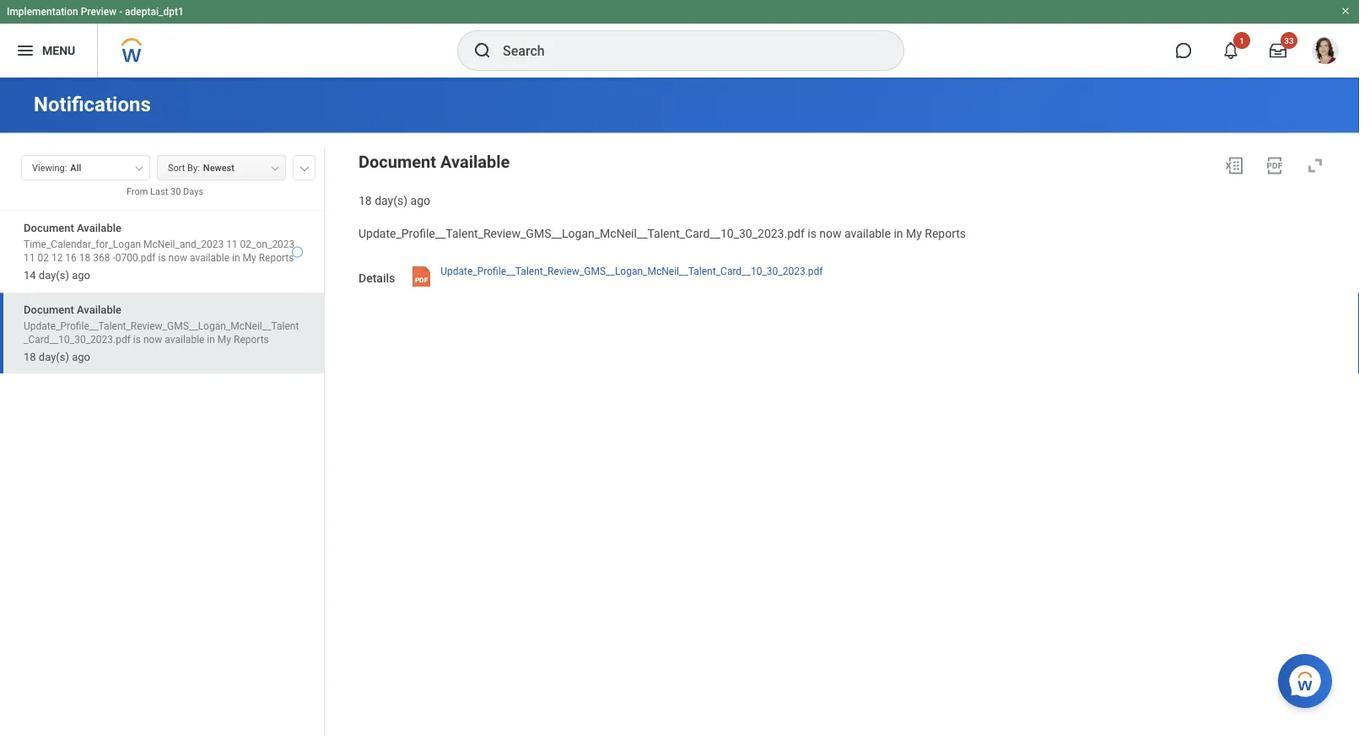 Task type: describe. For each thing, give the bounding box(es) containing it.
implementation
[[7, 6, 78, 18]]

document available time_calendar_for_logan mcneil_and_2023 11 02_on_2023 11 02 12 16 18 368 -0700.pdf is now available in my reports 14 day(s) ago
[[24, 222, 295, 282]]

menu
[[42, 44, 75, 57]]

in inside document available update_profile__talent_review_gms__logan_mcneil__talent _card__10_30_2023.pdf is now available in my reports 18 day(s) ago
[[207, 334, 215, 346]]

update_profile__talent_review_gms__logan_mcneil__talent_card__10_30_2023.pdf is now available in my reports
[[359, 226, 966, 240]]

18 for -
[[79, 252, 91, 264]]

1
[[1240, 35, 1245, 46]]

days
[[183, 187, 203, 197]]

update_profile__talent_review_gms__logan_mcneil__talent
[[24, 320, 299, 332]]

export to excel image
[[1225, 156, 1245, 176]]

from last 30 days
[[127, 187, 203, 197]]

14
[[24, 269, 36, 282]]

is inside document available update_profile__talent_review_gms__logan_mcneil__talent _card__10_30_2023.pdf is now available in my reports 18 day(s) ago
[[133, 334, 141, 346]]

fullscreen image
[[1306, 156, 1326, 176]]

update_profile__talent_review_gms__logan_mcneil__talent_card__10_30_2023.pdf link
[[441, 262, 823, 291]]

0 vertical spatial available
[[845, 226, 891, 240]]

profile logan mcneil image
[[1312, 37, 1339, 68]]

0 vertical spatial in
[[894, 226, 903, 240]]

document for document available update_profile__talent_review_gms__logan_mcneil__talent _card__10_30_2023.pdf is now available in my reports 18 day(s) ago
[[24, 303, 74, 316]]

viewing: all
[[32, 163, 81, 173]]

adeptai_dpt1
[[125, 6, 184, 18]]

justify image
[[15, 41, 35, 61]]

document available
[[359, 152, 510, 172]]

preview
[[81, 6, 117, 18]]

33 button
[[1260, 32, 1298, 69]]

tab panel inside notifications main content
[[0, 148, 324, 736]]

- inside the menu banner
[[119, 6, 122, 18]]

12
[[51, 252, 63, 264]]

ago inside document available region
[[411, 194, 430, 208]]

0 horizontal spatial 11
[[24, 252, 35, 264]]

2 horizontal spatial my
[[906, 226, 922, 240]]

view printable version (pdf) image
[[1265, 156, 1285, 176]]

details
[[359, 272, 395, 286]]

02_on_2023
[[240, 239, 295, 250]]

menu button
[[0, 24, 97, 78]]

1 horizontal spatial 11
[[226, 239, 238, 250]]

day(s) inside document available time_calendar_for_logan mcneil_and_2023 11 02_on_2023 11 02 12 16 18 368 -0700.pdf is now available in my reports 14 day(s) ago
[[39, 269, 69, 282]]

all
[[70, 163, 81, 173]]

mark read image
[[292, 247, 303, 258]]

search image
[[473, 41, 493, 61]]

1 button
[[1213, 32, 1251, 69]]

33
[[1285, 35, 1294, 46]]

document available region
[[359, 149, 1333, 209]]

is inside document available time_calendar_for_logan mcneil_and_2023 11 02_on_2023 11 02 12 16 18 368 -0700.pdf is now available in my reports 14 day(s) ago
[[158, 252, 166, 264]]

day(s) inside document available region
[[375, 194, 408, 208]]

close environment banner image
[[1341, 6, 1351, 16]]

document for document available time_calendar_for_logan mcneil_and_2023 11 02_on_2023 11 02 12 16 18 368 -0700.pdf is now available in my reports 14 day(s) ago
[[24, 222, 74, 234]]

notifications large image
[[1223, 42, 1240, 59]]

viewing:
[[32, 163, 67, 173]]

2 horizontal spatial now
[[820, 226, 842, 240]]

notifications main content
[[0, 78, 1360, 736]]

from
[[127, 187, 148, 197]]

sort
[[168, 163, 185, 173]]

now inside document available update_profile__talent_review_gms__logan_mcneil__talent _card__10_30_2023.pdf is now available in my reports 18 day(s) ago
[[143, 334, 162, 346]]

available inside document available time_calendar_for_logan mcneil_and_2023 11 02_on_2023 11 02 12 16 18 368 -0700.pdf is now available in my reports 14 day(s) ago
[[190, 252, 230, 264]]



Task type: locate. For each thing, give the bounding box(es) containing it.
1 horizontal spatial in
[[232, 252, 240, 264]]

1 horizontal spatial -
[[119, 6, 122, 18]]

18 inside document available region
[[359, 194, 372, 208]]

1 vertical spatial day(s)
[[39, 269, 69, 282]]

18
[[359, 194, 372, 208], [79, 252, 91, 264], [24, 351, 36, 363]]

ago down document available
[[411, 194, 430, 208]]

newest
[[203, 163, 235, 173]]

2 horizontal spatial 18
[[359, 194, 372, 208]]

is down document available region
[[808, 226, 817, 240]]

-
[[119, 6, 122, 18], [113, 252, 115, 264]]

day(s) down _card__10_30_2023.pdf
[[39, 351, 69, 363]]

1 vertical spatial 11
[[24, 252, 35, 264]]

0 vertical spatial now
[[820, 226, 842, 240]]

18 inside document available time_calendar_for_logan mcneil_and_2023 11 02_on_2023 11 02 12 16 18 368 -0700.pdf is now available in my reports 14 day(s) ago
[[79, 252, 91, 264]]

document up 18 day(s) ago
[[359, 152, 436, 172]]

0 horizontal spatial -
[[113, 252, 115, 264]]

document down 14 at left
[[24, 303, 74, 316]]

day(s) inside document available update_profile__talent_review_gms__logan_mcneil__talent _card__10_30_2023.pdf is now available in my reports 18 day(s) ago
[[39, 351, 69, 363]]

1 vertical spatial available
[[77, 222, 122, 234]]

in
[[894, 226, 903, 240], [232, 252, 240, 264], [207, 334, 215, 346]]

available down update_profile__talent_review_gms__logan_mcneil__talent
[[165, 334, 205, 346]]

is
[[808, 226, 817, 240], [158, 252, 166, 264], [133, 334, 141, 346]]

tab panel
[[0, 148, 324, 736]]

0 horizontal spatial is
[[133, 334, 141, 346]]

time_calendar_for_logan
[[24, 239, 141, 250]]

in down document available region
[[894, 226, 903, 240]]

my
[[906, 226, 922, 240], [243, 252, 256, 264], [218, 334, 231, 346]]

day(s) down document available
[[375, 194, 408, 208]]

available inside document available update_profile__talent_review_gms__logan_mcneil__talent _card__10_30_2023.pdf is now available in my reports 18 day(s) ago
[[165, 334, 205, 346]]

available for document available update_profile__talent_review_gms__logan_mcneil__talent _card__10_30_2023.pdf is now available in my reports 18 day(s) ago
[[77, 303, 122, 316]]

available for document available
[[441, 152, 510, 172]]

0 horizontal spatial now
[[143, 334, 162, 346]]

document inside document available update_profile__talent_review_gms__logan_mcneil__talent _card__10_30_2023.pdf is now available in my reports 18 day(s) ago
[[24, 303, 74, 316]]

0 vertical spatial 11
[[226, 239, 238, 250]]

0 vertical spatial ago
[[411, 194, 430, 208]]

18 down _card__10_30_2023.pdf
[[24, 351, 36, 363]]

in inside document available time_calendar_for_logan mcneil_and_2023 11 02_on_2023 11 02 12 16 18 368 -0700.pdf is now available in my reports 14 day(s) ago
[[232, 252, 240, 264]]

my inside document available update_profile__talent_review_gms__logan_mcneil__talent _card__10_30_2023.pdf is now available in my reports 18 day(s) ago
[[218, 334, 231, 346]]

2 vertical spatial day(s)
[[39, 351, 69, 363]]

in down update_profile__talent_review_gms__logan_mcneil__talent
[[207, 334, 215, 346]]

2 horizontal spatial is
[[808, 226, 817, 240]]

0 vertical spatial document
[[359, 152, 436, 172]]

Search Workday  search field
[[503, 32, 869, 69]]

document inside document available time_calendar_for_logan mcneil_and_2023 11 02_on_2023 11 02 12 16 18 368 -0700.pdf is now available in my reports 14 day(s) ago
[[24, 222, 74, 234]]

1 vertical spatial document
[[24, 222, 74, 234]]

available down document available region
[[845, 226, 891, 240]]

is down update_profile__talent_review_gms__logan_mcneil__talent
[[133, 334, 141, 346]]

available for document available time_calendar_for_logan mcneil_and_2023 11 02_on_2023 11 02 12 16 18 368 -0700.pdf is now available in my reports 14 day(s) ago
[[77, 222, 122, 234]]

1 horizontal spatial 18
[[79, 252, 91, 264]]

reports
[[925, 226, 966, 240], [259, 252, 294, 264], [234, 334, 269, 346]]

available
[[441, 152, 510, 172], [77, 222, 122, 234], [77, 303, 122, 316]]

2 vertical spatial my
[[218, 334, 231, 346]]

implementation preview -   adeptai_dpt1
[[7, 6, 184, 18]]

1 vertical spatial update_profile__talent_review_gms__logan_mcneil__talent_card__10_30_2023.pdf
[[441, 266, 823, 278]]

16
[[65, 252, 77, 264]]

update_profile__talent_review_gms__logan_mcneil__talent_card__10_30_2023.pdf down update_profile__talent_review_gms__logan_mcneil__talent_card__10_30_2023.pdf is now available in my reports
[[441, 266, 823, 278]]

more image
[[300, 163, 310, 171]]

update_profile__talent_review_gms__logan_mcneil__talent_card__10_30_2023.pdf for update_profile__talent_review_gms__logan_mcneil__talent_card__10_30_2023.pdf
[[441, 266, 823, 278]]

document available update_profile__talent_review_gms__logan_mcneil__talent _card__10_30_2023.pdf is now available in my reports 18 day(s) ago
[[24, 303, 299, 363]]

sort by: newest
[[168, 163, 235, 173]]

ago down 16
[[72, 269, 90, 282]]

inbox items list box
[[0, 211, 324, 736]]

inbox large image
[[1270, 42, 1287, 59]]

0 vertical spatial -
[[119, 6, 122, 18]]

- right 368
[[113, 252, 115, 264]]

now down document available region
[[820, 226, 842, 240]]

reports inside document available time_calendar_for_logan mcneil_and_2023 11 02_on_2023 11 02 12 16 18 368 -0700.pdf is now available in my reports 14 day(s) ago
[[259, 252, 294, 264]]

11 left 02_on_2023
[[226, 239, 238, 250]]

1 vertical spatial ago
[[72, 269, 90, 282]]

0 horizontal spatial my
[[218, 334, 231, 346]]

notifications
[[34, 92, 151, 116]]

mcneil_and_2023
[[143, 239, 224, 250]]

18 down the 'time_calendar_for_logan'
[[79, 252, 91, 264]]

last
[[150, 187, 168, 197]]

2 vertical spatial available
[[165, 334, 205, 346]]

available
[[845, 226, 891, 240], [190, 252, 230, 264], [165, 334, 205, 346]]

0 vertical spatial day(s)
[[375, 194, 408, 208]]

30
[[170, 187, 181, 197]]

1 vertical spatial in
[[232, 252, 240, 264]]

available inside document available update_profile__talent_review_gms__logan_mcneil__talent _card__10_30_2023.pdf is now available in my reports 18 day(s) ago
[[77, 303, 122, 316]]

update_profile__talent_review_gms__logan_mcneil__talent_card__10_30_2023.pdf
[[359, 226, 805, 240], [441, 266, 823, 278]]

update_profile__talent_review_gms__logan_mcneil__talent_card__10_30_2023.pdf up update_profile__talent_review_gms__logan_mcneil__talent_card__10_30_2023.pdf link
[[359, 226, 805, 240]]

by:
[[187, 163, 200, 173]]

0 vertical spatial available
[[441, 152, 510, 172]]

02
[[38, 252, 49, 264]]

1 vertical spatial reports
[[259, 252, 294, 264]]

document up 02
[[24, 222, 74, 234]]

1 horizontal spatial is
[[158, 252, 166, 264]]

_card__10_30_2023.pdf
[[24, 334, 131, 346]]

now
[[820, 226, 842, 240], [168, 252, 187, 264], [143, 334, 162, 346]]

update_profile__talent_review_gms__logan_mcneil__talent_card__10_30_2023.pdf for update_profile__talent_review_gms__logan_mcneil__talent_card__10_30_2023.pdf is now available in my reports
[[359, 226, 805, 240]]

0 vertical spatial 18
[[359, 194, 372, 208]]

ago inside document available time_calendar_for_logan mcneil_and_2023 11 02_on_2023 11 02 12 16 18 368 -0700.pdf is now available in my reports 14 day(s) ago
[[72, 269, 90, 282]]

now down update_profile__talent_review_gms__logan_mcneil__talent
[[143, 334, 162, 346]]

0 vertical spatial is
[[808, 226, 817, 240]]

368
[[93, 252, 110, 264]]

- inside document available time_calendar_for_logan mcneil_and_2023 11 02_on_2023 11 02 12 16 18 368 -0700.pdf is now available in my reports 14 day(s) ago
[[113, 252, 115, 264]]

2 horizontal spatial in
[[894, 226, 903, 240]]

2 vertical spatial in
[[207, 334, 215, 346]]

ago
[[411, 194, 430, 208], [72, 269, 90, 282], [72, 351, 90, 363]]

0700.pdf
[[115, 252, 156, 264]]

now inside document available time_calendar_for_logan mcneil_and_2023 11 02_on_2023 11 02 12 16 18 368 -0700.pdf is now available in my reports 14 day(s) ago
[[168, 252, 187, 264]]

2 vertical spatial available
[[77, 303, 122, 316]]

1 vertical spatial is
[[158, 252, 166, 264]]

available down mcneil_and_2023 in the left of the page
[[190, 252, 230, 264]]

menu banner
[[0, 0, 1360, 78]]

18 for ago
[[24, 351, 36, 363]]

11
[[226, 239, 238, 250], [24, 252, 35, 264]]

18 day(s) ago
[[359, 194, 430, 208]]

now down mcneil_and_2023 in the left of the page
[[168, 252, 187, 264]]

in left mark read icon
[[232, 252, 240, 264]]

day(s) down 12
[[39, 269, 69, 282]]

day(s)
[[375, 194, 408, 208], [39, 269, 69, 282], [39, 351, 69, 363]]

1 vertical spatial 18
[[79, 252, 91, 264]]

1 horizontal spatial now
[[168, 252, 187, 264]]

1 vertical spatial now
[[168, 252, 187, 264]]

available inside region
[[441, 152, 510, 172]]

2 vertical spatial document
[[24, 303, 74, 316]]

is down mcneil_and_2023 in the left of the page
[[158, 252, 166, 264]]

available inside document available time_calendar_for_logan mcneil_and_2023 11 02_on_2023 11 02 12 16 18 368 -0700.pdf is now available in my reports 14 day(s) ago
[[77, 222, 122, 234]]

document for document available
[[359, 152, 436, 172]]

1 vertical spatial my
[[243, 252, 256, 264]]

reports inside document available update_profile__talent_review_gms__logan_mcneil__talent _card__10_30_2023.pdf is now available in my reports 18 day(s) ago
[[234, 334, 269, 346]]

0 vertical spatial update_profile__talent_review_gms__logan_mcneil__talent_card__10_30_2023.pdf
[[359, 226, 805, 240]]

document
[[359, 152, 436, 172], [24, 222, 74, 234], [24, 303, 74, 316]]

0 vertical spatial reports
[[925, 226, 966, 240]]

tab panel containing document available
[[0, 148, 324, 736]]

ago inside document available update_profile__talent_review_gms__logan_mcneil__talent _card__10_30_2023.pdf is now available in my reports 18 day(s) ago
[[72, 351, 90, 363]]

2 vertical spatial 18
[[24, 351, 36, 363]]

1 vertical spatial -
[[113, 252, 115, 264]]

2 vertical spatial reports
[[234, 334, 269, 346]]

18 inside document available update_profile__talent_review_gms__logan_mcneil__talent _card__10_30_2023.pdf is now available in my reports 18 day(s) ago
[[24, 351, 36, 363]]

0 horizontal spatial in
[[207, 334, 215, 346]]

1 vertical spatial available
[[190, 252, 230, 264]]

ago down _card__10_30_2023.pdf
[[72, 351, 90, 363]]

document inside region
[[359, 152, 436, 172]]

2 vertical spatial ago
[[72, 351, 90, 363]]

11 left 02
[[24, 252, 35, 264]]

my inside document available time_calendar_for_logan mcneil_and_2023 11 02_on_2023 11 02 12 16 18 368 -0700.pdf is now available in my reports 14 day(s) ago
[[243, 252, 256, 264]]

0 vertical spatial my
[[906, 226, 922, 240]]

2 vertical spatial is
[[133, 334, 141, 346]]

0 horizontal spatial 18
[[24, 351, 36, 363]]

2 vertical spatial now
[[143, 334, 162, 346]]

18 up the details
[[359, 194, 372, 208]]

1 horizontal spatial my
[[243, 252, 256, 264]]

- right preview
[[119, 6, 122, 18]]



Task type: vqa. For each thing, say whether or not it's contained in the screenshot.
Event
no



